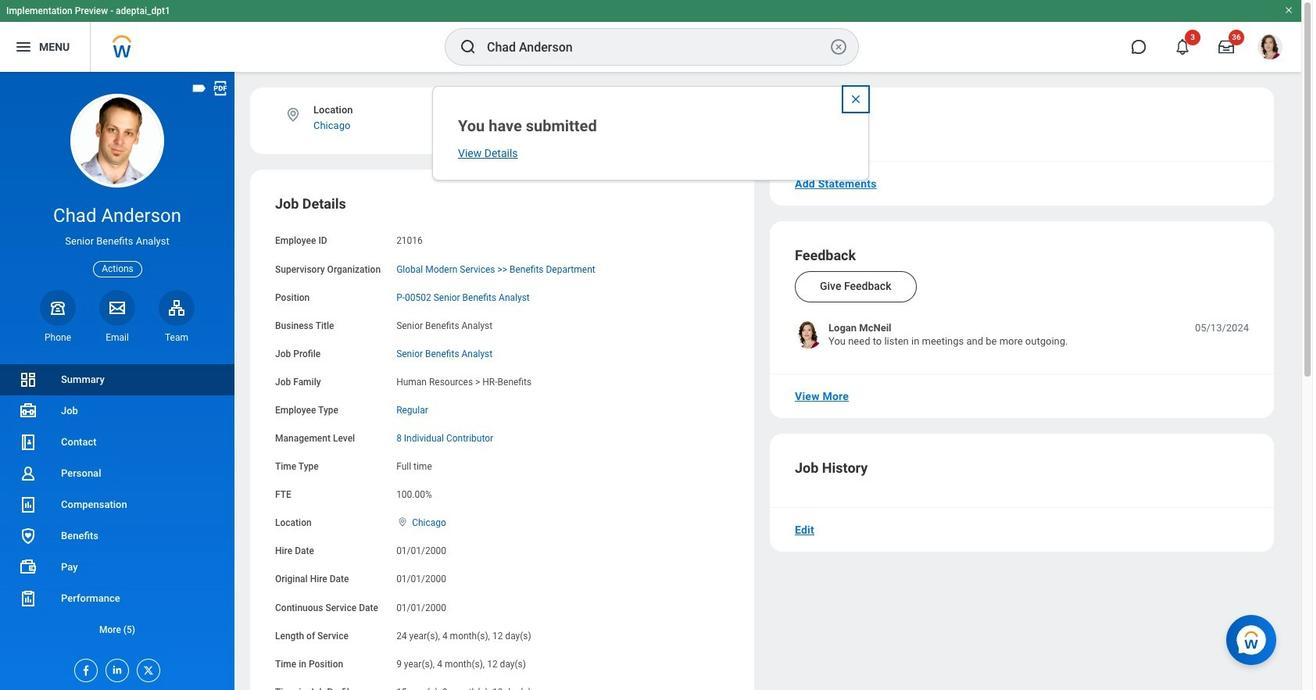 Task type: locate. For each thing, give the bounding box(es) containing it.
0 vertical spatial location image
[[285, 106, 302, 124]]

performance image
[[19, 590, 38, 608]]

view printable version (pdf) image
[[212, 80, 229, 97]]

pay image
[[19, 558, 38, 577]]

banner
[[0, 0, 1302, 72]]

full time element
[[397, 458, 432, 472]]

mail image
[[108, 299, 127, 317]]

profile logan mcneil image
[[1258, 34, 1283, 63]]

employee's photo (logan mcneil) image
[[795, 321, 823, 349]]

summary image
[[19, 371, 38, 389]]

1 horizontal spatial location image
[[397, 517, 409, 528]]

x image
[[138, 660, 155, 677]]

0 horizontal spatial location image
[[285, 106, 302, 124]]

linkedin image
[[106, 660, 124, 676]]

facebook image
[[75, 660, 92, 677]]

dialog
[[432, 86, 870, 180]]

view team image
[[167, 299, 186, 317]]

notifications large image
[[1175, 39, 1191, 55]]

list
[[0, 364, 235, 646]]

location image
[[285, 106, 302, 124], [397, 517, 409, 528]]

benefits image
[[19, 527, 38, 546]]

inbox large image
[[1219, 39, 1235, 55]]

group
[[275, 195, 730, 691]]

tag image
[[191, 80, 208, 97]]

1 vertical spatial location image
[[397, 517, 409, 528]]

x circle image
[[830, 38, 849, 56]]



Task type: describe. For each thing, give the bounding box(es) containing it.
contact image
[[19, 433, 38, 452]]

justify image
[[14, 38, 33, 56]]

search image
[[459, 38, 478, 56]]

team chad anderson element
[[159, 331, 195, 344]]

phone image
[[47, 299, 69, 317]]

phone chad anderson element
[[40, 331, 76, 344]]

Search Workday  search field
[[487, 30, 827, 64]]

close environment banner image
[[1285, 5, 1294, 15]]

personal image
[[19, 465, 38, 483]]

compensation image
[[19, 496, 38, 515]]

close image
[[850, 93, 863, 106]]

navigation pane region
[[0, 72, 235, 691]]

email chad anderson element
[[99, 331, 135, 344]]

job image
[[19, 402, 38, 421]]



Task type: vqa. For each thing, say whether or not it's contained in the screenshot.
"summarization"
no



